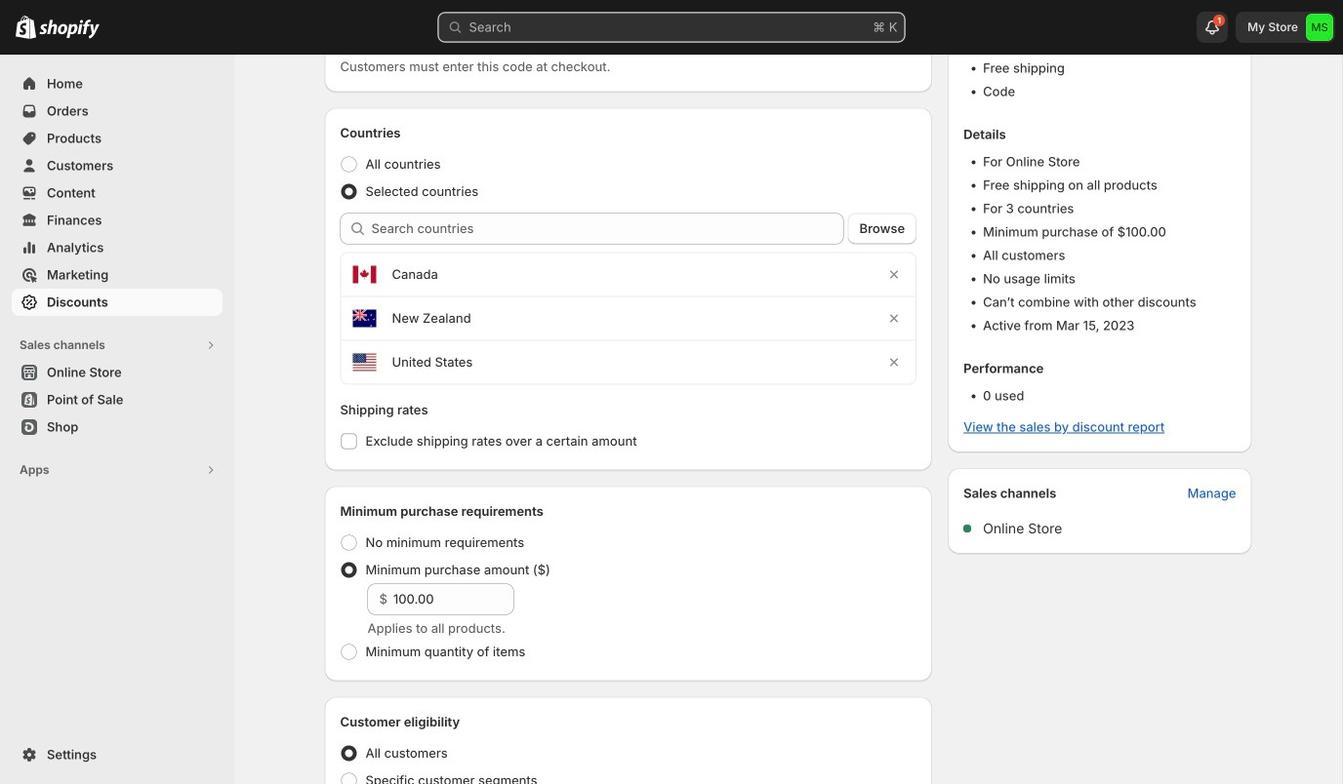 Task type: describe. For each thing, give the bounding box(es) containing it.
Search countries text field
[[371, 213, 844, 245]]

my store image
[[1306, 14, 1334, 41]]



Task type: vqa. For each thing, say whether or not it's contained in the screenshot.
'Search countries' text box
yes



Task type: locate. For each thing, give the bounding box(es) containing it.
0.00 text field
[[393, 584, 514, 616]]

shopify image
[[16, 15, 36, 39]]

shopify image
[[39, 19, 100, 39]]



